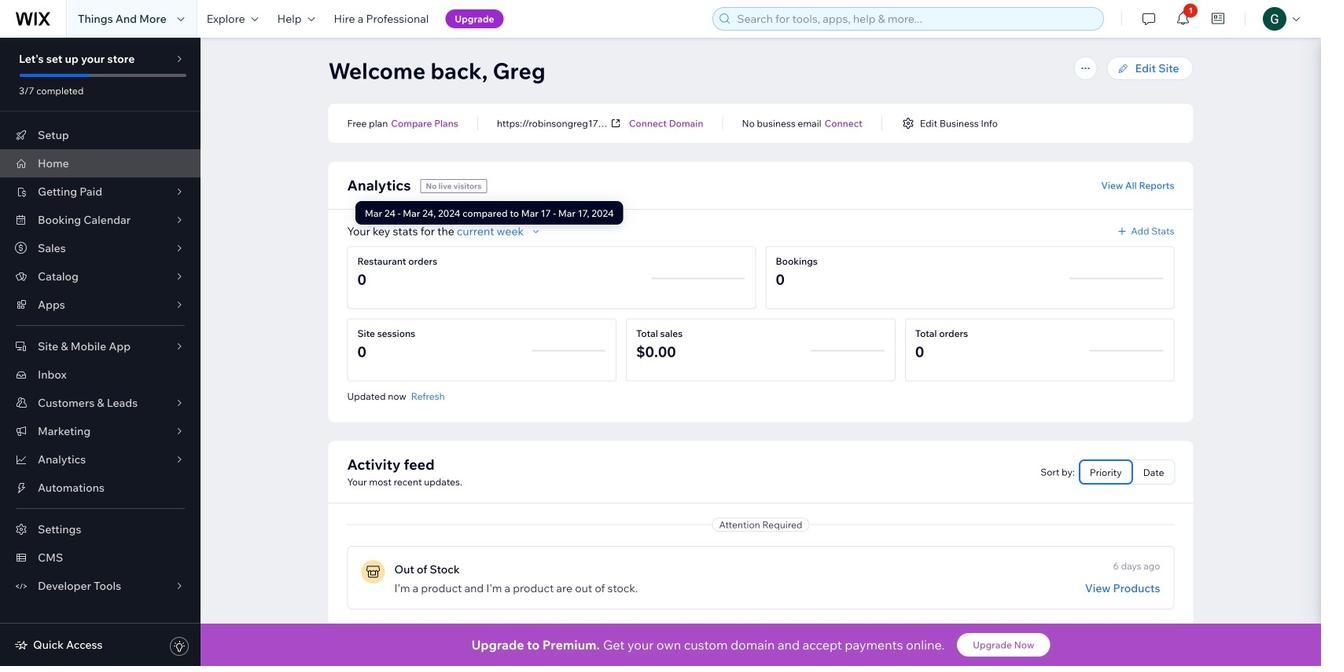 Task type: locate. For each thing, give the bounding box(es) containing it.
Search for tools, apps, help & more... field
[[732, 8, 1099, 30]]



Task type: describe. For each thing, give the bounding box(es) containing it.
sidebar element
[[0, 38, 201, 667]]



Task type: vqa. For each thing, say whether or not it's contained in the screenshot.
the - inside - OPENED
no



